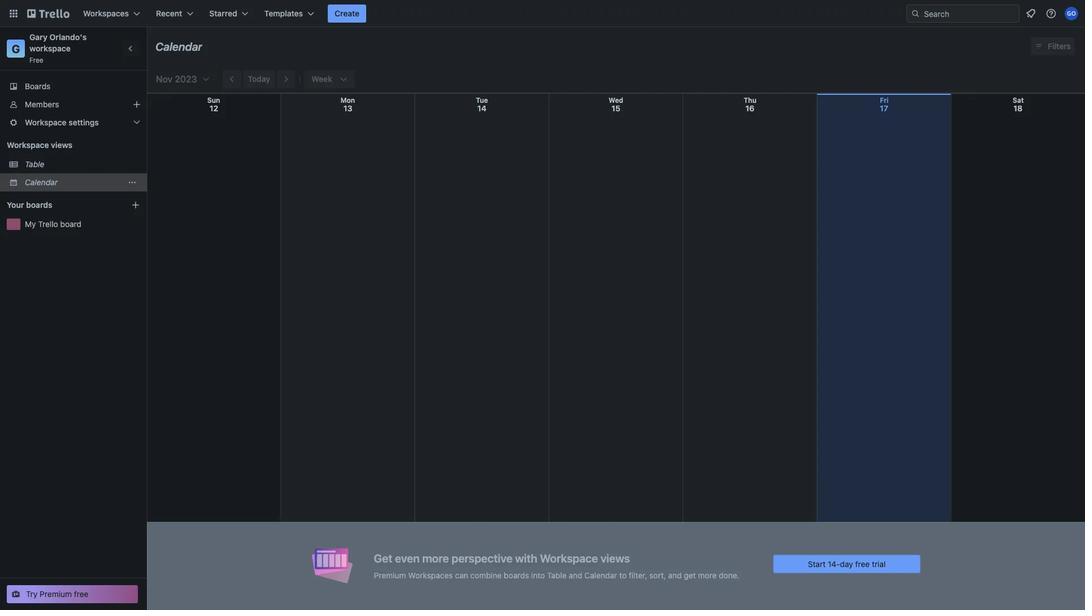 Task type: locate. For each thing, give the bounding box(es) containing it.
workspaces
[[83, 9, 129, 18], [409, 571, 453, 581]]

boards
[[26, 201, 52, 210], [504, 571, 529, 581]]

boards up my
[[26, 201, 52, 210]]

more
[[423, 552, 449, 566], [699, 571, 717, 581]]

0 horizontal spatial boards
[[26, 201, 52, 210]]

1 vertical spatial free
[[74, 590, 89, 600]]

templates button
[[258, 5, 321, 23]]

wed
[[609, 96, 624, 104]]

0 vertical spatial views
[[51, 141, 72, 150]]

1 horizontal spatial more
[[699, 571, 717, 581]]

boards down the 'with'
[[504, 571, 529, 581]]

workspace up into at the bottom of page
[[540, 552, 598, 566]]

14
[[478, 104, 487, 113]]

settings
[[69, 118, 99, 127]]

into
[[532, 571, 545, 581]]

2 horizontal spatial calendar
[[585, 571, 618, 581]]

table link
[[25, 159, 140, 170]]

1 horizontal spatial free
[[856, 560, 870, 569]]

start
[[808, 560, 826, 569]]

1 vertical spatial more
[[699, 571, 717, 581]]

0 vertical spatial premium
[[374, 571, 406, 581]]

gary orlando (garyorlando) image
[[1066, 7, 1079, 20]]

free
[[856, 560, 870, 569], [74, 590, 89, 600]]

1 horizontal spatial premium
[[374, 571, 406, 581]]

1 vertical spatial workspace
[[7, 141, 49, 150]]

table inside get even more perspective with workspace views premium workspaces can combine boards into table and calendar to filter, sort, and get more done.
[[547, 571, 567, 581]]

orlando's
[[50, 33, 87, 42]]

switch to… image
[[8, 8, 19, 19]]

try premium free button
[[7, 586, 138, 604]]

gary orlando's workspace free
[[29, 33, 89, 64]]

sat
[[1014, 96, 1025, 104]]

15
[[612, 104, 621, 113]]

workspaces up workspace navigation collapse icon
[[83, 9, 129, 18]]

workspaces down even
[[409, 571, 453, 581]]

1 horizontal spatial views
[[601, 552, 631, 566]]

workspace
[[29, 44, 71, 53]]

and left get
[[669, 571, 682, 581]]

1 horizontal spatial boards
[[504, 571, 529, 581]]

to
[[620, 571, 627, 581]]

workspace inside get even more perspective with workspace views premium workspaces can combine boards into table and calendar to filter, sort, and get more done.
[[540, 552, 598, 566]]

0 vertical spatial workspace
[[25, 118, 67, 127]]

0 horizontal spatial and
[[569, 571, 583, 581]]

sun
[[207, 96, 220, 104]]

templates
[[265, 9, 303, 18]]

table
[[25, 160, 44, 169], [547, 571, 567, 581]]

and
[[569, 571, 583, 581], [669, 571, 682, 581]]

0 vertical spatial workspaces
[[83, 9, 129, 18]]

boards link
[[0, 77, 147, 96]]

create
[[335, 9, 360, 18]]

calendar
[[156, 40, 203, 53], [25, 178, 58, 187], [585, 571, 618, 581]]

views down 'workspace settings'
[[51, 141, 72, 150]]

week button
[[305, 70, 355, 88]]

0 horizontal spatial views
[[51, 141, 72, 150]]

2 vertical spatial calendar
[[585, 571, 618, 581]]

1 horizontal spatial calendar
[[156, 40, 203, 53]]

1 vertical spatial premium
[[40, 590, 72, 600]]

workspace inside 'popup button'
[[25, 118, 67, 127]]

0 horizontal spatial free
[[74, 590, 89, 600]]

gary
[[29, 33, 48, 42]]

calendar left to
[[585, 571, 618, 581]]

1 vertical spatial table
[[547, 571, 567, 581]]

more right even
[[423, 552, 449, 566]]

and right into at the bottom of page
[[569, 571, 583, 581]]

starred
[[209, 9, 237, 18]]

premium right try
[[40, 590, 72, 600]]

0 notifications image
[[1025, 7, 1038, 20]]

1 horizontal spatial table
[[547, 571, 567, 581]]

1 vertical spatial views
[[601, 552, 631, 566]]

views
[[51, 141, 72, 150], [601, 552, 631, 566]]

done.
[[719, 571, 740, 581]]

1 vertical spatial boards
[[504, 571, 529, 581]]

premium
[[374, 571, 406, 581], [40, 590, 72, 600]]

workspace settings
[[25, 118, 99, 127]]

Calendar text field
[[156, 36, 203, 57]]

more right get
[[699, 571, 717, 581]]

calendar down recent popup button
[[156, 40, 203, 53]]

1 vertical spatial calendar
[[25, 178, 58, 187]]

table right into at the bottom of page
[[547, 571, 567, 581]]

filters
[[1049, 42, 1072, 51]]

views up to
[[601, 552, 631, 566]]

workspace down 'workspace settings'
[[7, 141, 49, 150]]

workspace down members
[[25, 118, 67, 127]]

open information menu image
[[1046, 8, 1058, 19]]

starred button
[[203, 5, 255, 23]]

calendar up your boards
[[25, 178, 58, 187]]

0 vertical spatial table
[[25, 160, 44, 169]]

workspaces inside popup button
[[83, 9, 129, 18]]

workspace
[[25, 118, 67, 127], [7, 141, 49, 150], [540, 552, 598, 566]]

boards inside "element"
[[26, 201, 52, 210]]

0 horizontal spatial calendar
[[25, 178, 58, 187]]

free right 'day'
[[856, 560, 870, 569]]

table down workspace views
[[25, 160, 44, 169]]

thu
[[744, 96, 757, 104]]

0 horizontal spatial more
[[423, 552, 449, 566]]

premium down get
[[374, 571, 406, 581]]

combine
[[471, 571, 502, 581]]

filter,
[[629, 571, 648, 581]]

0 horizontal spatial premium
[[40, 590, 72, 600]]

search image
[[912, 9, 921, 18]]

1 vertical spatial workspaces
[[409, 571, 453, 581]]

2 vertical spatial workspace
[[540, 552, 598, 566]]

nov 2023 button
[[152, 70, 211, 88]]

12
[[210, 104, 218, 113]]

0 horizontal spatial workspaces
[[83, 9, 129, 18]]

calendar link
[[25, 177, 122, 188]]

0 vertical spatial boards
[[26, 201, 52, 210]]

1 horizontal spatial workspaces
[[409, 571, 453, 581]]

1 horizontal spatial and
[[669, 571, 682, 581]]

free right try
[[74, 590, 89, 600]]

start 14-day free trial link
[[774, 556, 921, 574]]

workspace views
[[7, 141, 72, 150]]

try
[[26, 590, 38, 600]]

my trello board link
[[25, 219, 140, 230]]



Task type: describe. For each thing, give the bounding box(es) containing it.
0 vertical spatial calendar
[[156, 40, 203, 53]]

workspace navigation collapse icon image
[[123, 41, 139, 57]]

0 vertical spatial free
[[856, 560, 870, 569]]

members link
[[0, 96, 147, 114]]

workspaces button
[[76, 5, 147, 23]]

0 horizontal spatial table
[[25, 160, 44, 169]]

gary orlando's workspace link
[[29, 33, 89, 53]]

17
[[881, 104, 889, 113]]

trial
[[873, 560, 886, 569]]

workspace actions menu image
[[128, 178, 137, 187]]

calendar inside calendar link
[[25, 178, 58, 187]]

boards
[[25, 82, 51, 91]]

primary element
[[0, 0, 1086, 27]]

workspaces inside get even more perspective with workspace views premium workspaces can combine boards into table and calendar to filter, sort, and get more done.
[[409, 571, 453, 581]]

2 and from the left
[[669, 571, 682, 581]]

mon
[[341, 96, 355, 104]]

Search field
[[921, 5, 1020, 22]]

today
[[248, 74, 270, 84]]

my trello board
[[25, 220, 82, 229]]

tue
[[476, 96, 488, 104]]

filters button
[[1032, 37, 1075, 55]]

fri
[[881, 96, 889, 104]]

get
[[374, 552, 393, 566]]

18
[[1014, 104, 1023, 113]]

free
[[29, 56, 44, 64]]

0 vertical spatial more
[[423, 552, 449, 566]]

get even more perspective with workspace views premium workspaces can combine boards into table and calendar to filter, sort, and get more done.
[[374, 552, 740, 581]]

your boards with 1 items element
[[7, 199, 114, 212]]

sort,
[[650, 571, 667, 581]]

can
[[455, 571, 469, 581]]

nov
[[156, 74, 173, 85]]

14-
[[828, 560, 841, 569]]

members
[[25, 100, 59, 109]]

get
[[684, 571, 696, 581]]

calendar inside get even more perspective with workspace views premium workspaces can combine boards into table and calendar to filter, sort, and get more done.
[[585, 571, 618, 581]]

2023
[[175, 74, 197, 85]]

g link
[[7, 40, 25, 58]]

start 14-day free trial
[[808, 560, 886, 569]]

board
[[60, 220, 82, 229]]

back to home image
[[27, 5, 70, 23]]

g
[[12, 42, 20, 55]]

nov 2023
[[156, 74, 197, 85]]

add board image
[[131, 201, 140, 210]]

views inside get even more perspective with workspace views premium workspaces can combine boards into table and calendar to filter, sort, and get more done.
[[601, 552, 631, 566]]

recent button
[[149, 5, 200, 23]]

workspace settings button
[[0, 114, 147, 132]]

16
[[746, 104, 755, 113]]

today button
[[244, 70, 275, 88]]

your
[[7, 201, 24, 210]]

week
[[312, 74, 332, 84]]

13
[[344, 104, 353, 113]]

try premium free
[[26, 590, 89, 600]]

free inside button
[[74, 590, 89, 600]]

day
[[841, 560, 854, 569]]

workspace for workspace settings
[[25, 118, 67, 127]]

my
[[25, 220, 36, 229]]

workspace for workspace views
[[7, 141, 49, 150]]

with
[[516, 552, 538, 566]]

create button
[[328, 5, 367, 23]]

1 and from the left
[[569, 571, 583, 581]]

premium inside button
[[40, 590, 72, 600]]

perspective
[[452, 552, 513, 566]]

boards inside get even more perspective with workspace views premium workspaces can combine boards into table and calendar to filter, sort, and get more done.
[[504, 571, 529, 581]]

recent
[[156, 9, 182, 18]]

your boards
[[7, 201, 52, 210]]

trello
[[38, 220, 58, 229]]

premium inside get even more perspective with workspace views premium workspaces can combine boards into table and calendar to filter, sort, and get more done.
[[374, 571, 406, 581]]

even
[[395, 552, 420, 566]]



Task type: vqa. For each thing, say whether or not it's contained in the screenshot.
in within the "Need anything? Get in touch and we can help."
no



